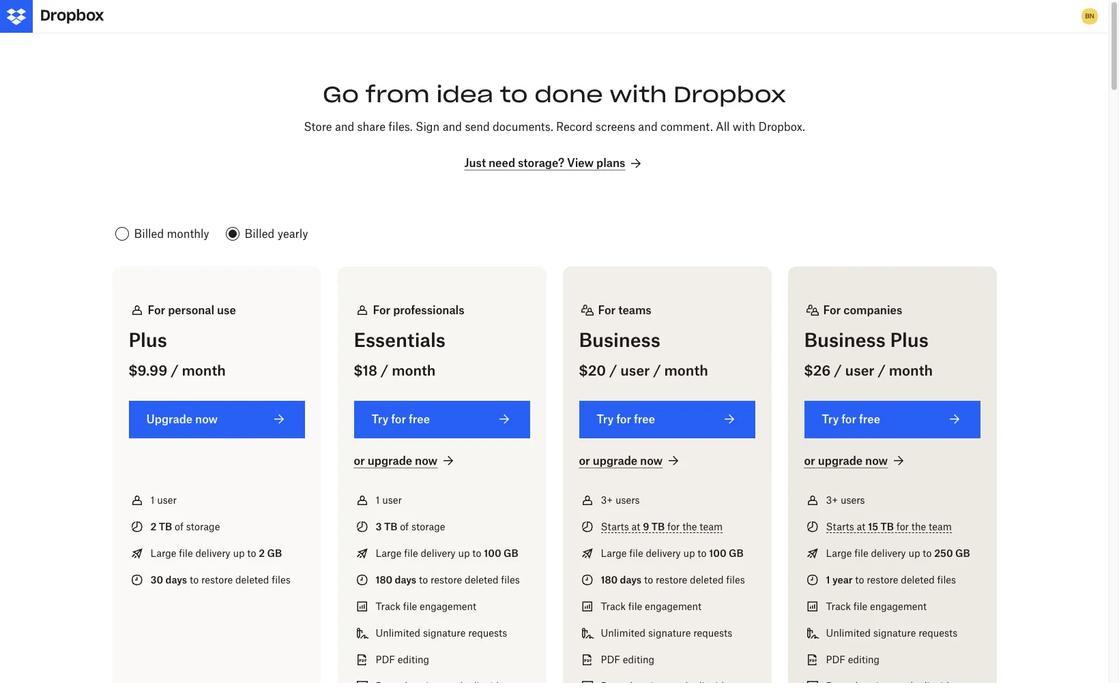 Task type: locate. For each thing, give the bounding box(es) containing it.
for teams
[[598, 303, 652, 317]]

for down $20 / user / month
[[616, 413, 631, 426]]

1 horizontal spatial or upgrade now
[[579, 454, 663, 468]]

for for business plus
[[842, 413, 857, 426]]

0 horizontal spatial 1 user
[[150, 495, 177, 506]]

1 horizontal spatial requests
[[693, 628, 732, 639]]

2 large from the left
[[376, 548, 402, 559]]

0 horizontal spatial pdf editing
[[376, 654, 429, 666]]

engagement
[[420, 601, 476, 613], [645, 601, 702, 613], [870, 601, 927, 613]]

team
[[700, 521, 723, 533], [929, 521, 952, 533]]

plus down companies
[[890, 329, 929, 352]]

0 horizontal spatial try for free
[[372, 413, 430, 426]]

and right screens
[[638, 120, 658, 134]]

3+ users up starts at 15 tb for the team
[[826, 495, 865, 506]]

3+ users
[[601, 495, 640, 506], [826, 495, 865, 506]]

1
[[150, 495, 155, 506], [376, 495, 380, 506], [826, 574, 830, 586]]

now
[[195, 413, 218, 426], [415, 454, 438, 468], [640, 454, 663, 468], [865, 454, 888, 468]]

for
[[391, 413, 406, 426], [616, 413, 631, 426], [842, 413, 857, 426], [667, 521, 680, 533], [897, 521, 909, 533]]

or upgrade now link up 15
[[804, 453, 907, 470]]

delivery down 3 tb of storage
[[421, 548, 456, 559]]

starts left 9
[[601, 521, 629, 533]]

3 requests from the left
[[919, 628, 958, 639]]

1 or upgrade now link from the left
[[354, 453, 457, 470]]

3 for from the left
[[598, 303, 616, 317]]

0 horizontal spatial team
[[700, 521, 723, 533]]

1 horizontal spatial 3+ users
[[826, 495, 865, 506]]

personal
[[168, 303, 214, 317]]

days for business
[[620, 574, 642, 586]]

business plus
[[804, 329, 929, 352]]

1 or upgrade now from the left
[[354, 454, 438, 468]]

3 days from the left
[[620, 574, 642, 586]]

0 horizontal spatial or
[[354, 454, 365, 468]]

up for business plus
[[909, 548, 920, 559]]

3+ up starts at 15 tb for the team
[[826, 495, 838, 506]]

1 month from the left
[[182, 362, 226, 379]]

180
[[376, 574, 392, 586], [601, 574, 618, 586]]

2 horizontal spatial signature
[[873, 628, 916, 639]]

storage right 3
[[411, 521, 445, 533]]

upgrade
[[368, 454, 412, 468], [593, 454, 638, 468], [818, 454, 863, 468]]

1 track from the left
[[376, 601, 401, 613]]

free
[[409, 413, 430, 426], [634, 413, 655, 426], [859, 413, 880, 426]]

store
[[304, 120, 332, 134]]

$20 / user / month
[[579, 362, 708, 379]]

2 engagement from the left
[[645, 601, 702, 613]]

try down $18
[[372, 413, 388, 426]]

requests
[[468, 628, 507, 639], [693, 628, 732, 639], [919, 628, 958, 639]]

2 horizontal spatial free
[[859, 413, 880, 426]]

billed for billed monthly
[[134, 227, 164, 241]]

done
[[534, 81, 603, 109]]

1 horizontal spatial free
[[634, 413, 655, 426]]

idea
[[436, 81, 493, 109]]

2 track file engagement from the left
[[601, 601, 702, 613]]

or upgrade now link up 3 tb of storage
[[354, 453, 457, 470]]

plus
[[129, 329, 167, 352], [890, 329, 929, 352]]

2 horizontal spatial try for free
[[822, 413, 880, 426]]

3 unlimited from the left
[[826, 628, 871, 639]]

1 horizontal spatial pdf
[[601, 654, 620, 666]]

billed left yearly
[[245, 227, 275, 241]]

users up starts at 15 tb for the team
[[841, 495, 865, 506]]

2 up 30
[[150, 521, 157, 533]]

0 horizontal spatial track
[[376, 601, 401, 613]]

2 horizontal spatial or upgrade now
[[804, 454, 888, 468]]

now up 3 tb of storage
[[415, 454, 438, 468]]

restore
[[201, 574, 233, 586], [431, 574, 462, 586], [656, 574, 687, 586], [867, 574, 898, 586]]

for down $26 / user / month at the bottom right of the page
[[842, 413, 857, 426]]

1 for from the left
[[148, 303, 165, 317]]

0 horizontal spatial 3+
[[601, 495, 613, 506]]

try down $26
[[822, 413, 839, 426]]

2 horizontal spatial try
[[822, 413, 839, 426]]

upgrade for essentials
[[368, 454, 412, 468]]

1 horizontal spatial plus
[[890, 329, 929, 352]]

try for free link down $20 / user / month
[[579, 401, 755, 439]]

1 unlimited signature requests from the left
[[376, 628, 507, 639]]

2 large file delivery up to 100 gb from the left
[[601, 548, 744, 559]]

1 days from the left
[[165, 574, 187, 586]]

1 horizontal spatial 3+
[[826, 495, 838, 506]]

1 horizontal spatial 180
[[601, 574, 618, 586]]

large file delivery up to 100 gb down starts at 9 tb for the team
[[601, 548, 744, 559]]

tb up 30
[[159, 521, 172, 533]]

try for free
[[372, 413, 430, 426], [597, 413, 655, 426], [822, 413, 880, 426]]

1 horizontal spatial unlimited signature requests
[[601, 628, 732, 639]]

1 delivery from the left
[[196, 548, 230, 559]]

try for free link for essentials
[[354, 401, 530, 439]]

0 horizontal spatial or upgrade now
[[354, 454, 438, 468]]

large up the year
[[826, 548, 852, 559]]

business
[[579, 329, 661, 352], [804, 329, 886, 352]]

0 vertical spatial with
[[610, 81, 667, 109]]

up for essentials
[[458, 548, 470, 559]]

4 month from the left
[[889, 362, 933, 379]]

1 3+ from the left
[[601, 495, 613, 506]]

0 horizontal spatial try
[[372, 413, 388, 426]]

1 horizontal spatial business
[[804, 329, 886, 352]]

large down starts at 9 tb for the team
[[601, 548, 627, 559]]

starts at 15 tb for the team
[[826, 521, 952, 533]]

track file engagement
[[376, 601, 476, 613], [601, 601, 702, 613], [826, 601, 927, 613]]

1 large file delivery up to 100 gb from the left
[[376, 548, 518, 559]]

track file engagement for business
[[601, 601, 702, 613]]

2 pdf from the left
[[601, 654, 620, 666]]

1 / from the left
[[171, 362, 179, 379]]

1 left the year
[[826, 574, 830, 586]]

1 horizontal spatial 1
[[376, 495, 380, 506]]

restore down "large file delivery up to 250 gb"
[[867, 574, 898, 586]]

restore down 3 tb of storage
[[431, 574, 462, 586]]

2 or upgrade now from the left
[[579, 454, 663, 468]]

3+ up starts at 9 tb for the team
[[601, 495, 613, 506]]

2 3+ users from the left
[[826, 495, 865, 506]]

2 horizontal spatial days
[[620, 574, 642, 586]]

up
[[233, 548, 245, 559], [458, 548, 470, 559], [683, 548, 695, 559], [909, 548, 920, 559]]

track for essentials
[[376, 601, 401, 613]]

2
[[150, 521, 157, 533], [259, 548, 265, 559]]

with
[[610, 81, 667, 109], [733, 120, 756, 134]]

2 horizontal spatial try for free link
[[804, 401, 980, 439]]

try for business
[[597, 413, 614, 426]]

tb right 9
[[652, 521, 665, 533]]

1 up from the left
[[233, 548, 245, 559]]

record
[[556, 120, 593, 134]]

1 at from the left
[[632, 521, 640, 533]]

users up starts at 9 tb for the team
[[615, 495, 640, 506]]

180 days to restore deleted files down 3 tb of storage
[[376, 574, 520, 586]]

storage
[[186, 521, 220, 533], [411, 521, 445, 533]]

1 horizontal spatial days
[[395, 574, 416, 586]]

1 files from the left
[[272, 574, 291, 586]]

now for essentials
[[415, 454, 438, 468]]

1 horizontal spatial try for free link
[[579, 401, 755, 439]]

or
[[354, 454, 365, 468], [579, 454, 590, 468], [804, 454, 815, 468]]

try for free down $18 / month
[[372, 413, 430, 426]]

1 horizontal spatial team
[[929, 521, 952, 533]]

business for business
[[579, 329, 661, 352]]

1 horizontal spatial users
[[841, 495, 865, 506]]

for for essentials
[[391, 413, 406, 426]]

1 requests from the left
[[468, 628, 507, 639]]

1 billed from the left
[[134, 227, 164, 241]]

of right 3
[[400, 521, 409, 533]]

2 horizontal spatial and
[[638, 120, 658, 134]]

2 horizontal spatial editing
[[848, 654, 880, 666]]

tb
[[159, 521, 172, 533], [384, 521, 397, 533], [652, 521, 665, 533], [881, 521, 894, 533]]

1 try from the left
[[372, 413, 388, 426]]

1 upgrade from the left
[[368, 454, 412, 468]]

2 horizontal spatial or
[[804, 454, 815, 468]]

2 storage from the left
[[411, 521, 445, 533]]

or upgrade now for essentials
[[354, 454, 438, 468]]

1 horizontal spatial signature
[[648, 628, 691, 639]]

0 horizontal spatial 3+ users
[[601, 495, 640, 506]]

delivery for business plus
[[871, 548, 906, 559]]

starts
[[601, 521, 629, 533], [826, 521, 854, 533]]

1 plus from the left
[[129, 329, 167, 352]]

4 restore from the left
[[867, 574, 898, 586]]

3 large from the left
[[601, 548, 627, 559]]

pdf for essentials
[[376, 654, 395, 666]]

at left 15
[[857, 521, 866, 533]]

2 up 30 days to restore deleted files
[[259, 548, 265, 559]]

9
[[643, 521, 649, 533]]

1 100 from the left
[[484, 548, 501, 559]]

3+ users for business plus
[[826, 495, 865, 506]]

for down $18 / month
[[391, 413, 406, 426]]

business down for companies
[[804, 329, 886, 352]]

starts left 15
[[826, 521, 854, 533]]

upgrade for business plus
[[818, 454, 863, 468]]

4 files from the left
[[937, 574, 956, 586]]

0 horizontal spatial large file delivery up to 100 gb
[[376, 548, 518, 559]]

or upgrade now for business plus
[[804, 454, 888, 468]]

requests for business
[[693, 628, 732, 639]]

1 horizontal spatial of
[[400, 521, 409, 533]]

1 horizontal spatial engagement
[[645, 601, 702, 613]]

0 horizontal spatial engagement
[[420, 601, 476, 613]]

delivery
[[196, 548, 230, 559], [421, 548, 456, 559], [646, 548, 681, 559], [871, 548, 906, 559]]

1 horizontal spatial try for free
[[597, 413, 655, 426]]

large for business plus
[[826, 548, 852, 559]]

at
[[632, 521, 640, 533], [857, 521, 866, 533]]

2 horizontal spatial 1
[[826, 574, 830, 586]]

1 1 user from the left
[[150, 495, 177, 506]]

None radio
[[112, 223, 212, 245], [223, 223, 311, 245], [112, 223, 212, 245], [223, 223, 311, 245]]

for left personal
[[148, 303, 165, 317]]

3 unlimited signature requests from the left
[[826, 628, 958, 639]]

3 pdf editing from the left
[[826, 654, 880, 666]]

1 year to restore deleted files
[[826, 574, 956, 586]]

3 upgrade from the left
[[818, 454, 863, 468]]

gb
[[267, 548, 282, 559], [504, 548, 518, 559], [729, 548, 744, 559], [955, 548, 970, 559]]

large for essentials
[[376, 548, 402, 559]]

starts for business
[[601, 521, 629, 533]]

storage up large file delivery up to 2 gb
[[186, 521, 220, 533]]

180 days to restore deleted files down starts at 9 tb for the team
[[601, 574, 745, 586]]

0 horizontal spatial days
[[165, 574, 187, 586]]

1 vertical spatial 2
[[259, 548, 265, 559]]

0 horizontal spatial try for free link
[[354, 401, 530, 439]]

2 signature from the left
[[648, 628, 691, 639]]

1 starts from the left
[[601, 521, 629, 533]]

go from idea to done with dropbox
[[323, 81, 786, 109]]

1 deleted from the left
[[235, 574, 269, 586]]

1 horizontal spatial storage
[[411, 521, 445, 533]]

pdf for business plus
[[826, 654, 845, 666]]

3+
[[601, 495, 613, 506], [826, 495, 838, 506]]

2 tb from the left
[[384, 521, 397, 533]]

2 business from the left
[[804, 329, 886, 352]]

0 horizontal spatial unlimited
[[376, 628, 420, 639]]

1 up 2 tb of storage
[[150, 495, 155, 506]]

1 unlimited from the left
[[376, 628, 420, 639]]

3 gb from the left
[[729, 548, 744, 559]]

pdf
[[376, 654, 395, 666], [601, 654, 620, 666], [826, 654, 845, 666]]

4 for from the left
[[823, 303, 841, 317]]

user down business plus
[[845, 362, 875, 379]]

100
[[484, 548, 501, 559], [709, 548, 727, 559]]

2 horizontal spatial pdf editing
[[826, 654, 880, 666]]

1 up 3
[[376, 495, 380, 506]]

file
[[179, 548, 193, 559], [404, 548, 418, 559], [629, 548, 643, 559], [855, 548, 869, 559], [403, 601, 417, 613], [628, 601, 642, 613], [854, 601, 868, 613]]

0 horizontal spatial 180 days to restore deleted files
[[376, 574, 520, 586]]

files
[[272, 574, 291, 586], [501, 574, 520, 586], [726, 574, 745, 586], [937, 574, 956, 586]]

pdf editing
[[376, 654, 429, 666], [601, 654, 655, 666], [826, 654, 880, 666]]

2 try for free from the left
[[597, 413, 655, 426]]

users for business
[[615, 495, 640, 506]]

try for free link down $26 / user / month at the bottom right of the page
[[804, 401, 980, 439]]

0 vertical spatial 2
[[150, 521, 157, 533]]

3
[[376, 521, 382, 533]]

now up 15
[[865, 454, 888, 468]]

try for free link down $18 / month
[[354, 401, 530, 439]]

yearly
[[278, 227, 308, 241]]

1 vertical spatial with
[[733, 120, 756, 134]]

1 horizontal spatial or
[[579, 454, 590, 468]]

2 up from the left
[[458, 548, 470, 559]]

2 180 days to restore deleted files from the left
[[601, 574, 745, 586]]

1 horizontal spatial pdf editing
[[601, 654, 655, 666]]

days down starts at 9 tb for the team
[[620, 574, 642, 586]]

the right 9
[[683, 521, 697, 533]]

the up "large file delivery up to 250 gb"
[[912, 521, 926, 533]]

0 horizontal spatial the
[[683, 521, 697, 533]]

restore down starts at 9 tb for the team
[[656, 574, 687, 586]]

delivery for essentials
[[421, 548, 456, 559]]

1 horizontal spatial 100
[[709, 548, 727, 559]]

team right 9
[[700, 521, 723, 533]]

180 days to restore deleted files
[[376, 574, 520, 586], [601, 574, 745, 586]]

try for free for essentials
[[372, 413, 430, 426]]

just need storage? view plans
[[464, 157, 625, 170]]

$9.99
[[129, 362, 167, 379]]

0 horizontal spatial signature
[[423, 628, 466, 639]]

with right all
[[733, 120, 756, 134]]

and right store
[[335, 120, 354, 134]]

3 and from the left
[[638, 120, 658, 134]]

tb right 3
[[384, 521, 397, 533]]

free down $20 / user / month
[[634, 413, 655, 426]]

pdf editing for essentials
[[376, 654, 429, 666]]

days down 3 tb of storage
[[395, 574, 416, 586]]

with up screens
[[610, 81, 667, 109]]

$26
[[804, 362, 831, 379]]

or upgrade now link up 9
[[579, 453, 682, 470]]

large file delivery up to 100 gb for essentials
[[376, 548, 518, 559]]

1 user
[[150, 495, 177, 506], [376, 495, 402, 506]]

0 horizontal spatial requests
[[468, 628, 507, 639]]

signature for essentials
[[423, 628, 466, 639]]

0 horizontal spatial editing
[[398, 654, 429, 666]]

for up essentials
[[373, 303, 391, 317]]

2 users from the left
[[841, 495, 865, 506]]

editing for essentials
[[398, 654, 429, 666]]

3 try for free link from the left
[[804, 401, 980, 439]]

2 upgrade from the left
[[593, 454, 638, 468]]

try for free link
[[354, 401, 530, 439], [579, 401, 755, 439], [804, 401, 980, 439]]

2 track from the left
[[601, 601, 626, 613]]

companies
[[844, 303, 902, 317]]

team up 250
[[929, 521, 952, 533]]

2 horizontal spatial unlimited signature requests
[[826, 628, 958, 639]]

180 days to restore deleted files for business
[[601, 574, 745, 586]]

large up 30
[[150, 548, 176, 559]]

try for free down $20 / user / month
[[597, 413, 655, 426]]

$20
[[579, 362, 606, 379]]

0 horizontal spatial of
[[175, 521, 184, 533]]

0 horizontal spatial billed
[[134, 227, 164, 241]]

restore for business plus
[[867, 574, 898, 586]]

0 horizontal spatial business
[[579, 329, 661, 352]]

2 3+ from the left
[[826, 495, 838, 506]]

1 storage from the left
[[186, 521, 220, 533]]

1 engagement from the left
[[420, 601, 476, 613]]

try for free down $26 / user / month at the bottom right of the page
[[822, 413, 880, 426]]

1 horizontal spatial starts
[[826, 521, 854, 533]]

track file engagement for essentials
[[376, 601, 476, 613]]

track
[[376, 601, 401, 613], [601, 601, 626, 613], [826, 601, 851, 613]]

deleted for essentials
[[465, 574, 498, 586]]

0 horizontal spatial 180
[[376, 574, 392, 586]]

unlimited
[[376, 628, 420, 639], [601, 628, 646, 639], [826, 628, 871, 639]]

1 for 2 tb
[[150, 495, 155, 506]]

1 horizontal spatial the
[[912, 521, 926, 533]]

0 horizontal spatial free
[[409, 413, 430, 426]]

3 signature from the left
[[873, 628, 916, 639]]

plus up $9.99
[[129, 329, 167, 352]]

1 horizontal spatial upgrade
[[593, 454, 638, 468]]

2 unlimited signature requests from the left
[[601, 628, 732, 639]]

tb right 15
[[881, 521, 894, 533]]

user right $20 at the right of page
[[621, 362, 650, 379]]

for left 'teams'
[[598, 303, 616, 317]]

3 engagement from the left
[[870, 601, 927, 613]]

0 horizontal spatial 1
[[150, 495, 155, 506]]

2 or from the left
[[579, 454, 590, 468]]

2 for from the left
[[373, 303, 391, 317]]

delivery down starts at 15 tb for the team
[[871, 548, 906, 559]]

3 deleted from the left
[[690, 574, 724, 586]]

0 horizontal spatial pdf
[[376, 654, 395, 666]]

2 of from the left
[[400, 521, 409, 533]]

signature
[[423, 628, 466, 639], [648, 628, 691, 639], [873, 628, 916, 639]]

billed left monthly
[[134, 227, 164, 241]]

1 180 days to restore deleted files from the left
[[376, 574, 520, 586]]

0 horizontal spatial unlimited signature requests
[[376, 628, 507, 639]]

3 files from the left
[[726, 574, 745, 586]]

2 the from the left
[[912, 521, 926, 533]]

0 horizontal spatial storage
[[186, 521, 220, 533]]

delivery up 30 days to restore deleted files
[[196, 548, 230, 559]]

2 unlimited from the left
[[601, 628, 646, 639]]

1 horizontal spatial at
[[857, 521, 866, 533]]

files for business
[[726, 574, 745, 586]]

editing
[[398, 654, 429, 666], [623, 654, 655, 666], [848, 654, 880, 666]]

view
[[567, 157, 594, 170]]

4 deleted from the left
[[901, 574, 935, 586]]

2 horizontal spatial engagement
[[870, 601, 927, 613]]

try for free for business
[[597, 413, 655, 426]]

free down $18 / month
[[409, 413, 430, 426]]

0 horizontal spatial at
[[632, 521, 640, 533]]

3 track file engagement from the left
[[826, 601, 927, 613]]

0 horizontal spatial 100
[[484, 548, 501, 559]]

1 horizontal spatial and
[[443, 120, 462, 134]]

3 try from the left
[[822, 413, 839, 426]]

1 horizontal spatial editing
[[623, 654, 655, 666]]

4 delivery from the left
[[871, 548, 906, 559]]

2 restore from the left
[[431, 574, 462, 586]]

try for essentials
[[372, 413, 388, 426]]

deleted for business
[[690, 574, 724, 586]]

2 horizontal spatial unlimited
[[826, 628, 871, 639]]

1 and from the left
[[335, 120, 354, 134]]

large file delivery up to 100 gb for business
[[601, 548, 744, 559]]

2 100 from the left
[[709, 548, 727, 559]]

now up 9
[[640, 454, 663, 468]]

1 user up 3
[[376, 495, 402, 506]]

3+ users up starts at 9 tb for the team
[[601, 495, 640, 506]]

and right "sign"
[[443, 120, 462, 134]]

4 gb from the left
[[955, 548, 970, 559]]

or upgrade now
[[354, 454, 438, 468], [579, 454, 663, 468], [804, 454, 888, 468]]

for left companies
[[823, 303, 841, 317]]

gb for business plus
[[955, 548, 970, 559]]

business down for teams on the right of the page
[[579, 329, 661, 352]]

try
[[372, 413, 388, 426], [597, 413, 614, 426], [822, 413, 839, 426]]

2 horizontal spatial track
[[826, 601, 851, 613]]

large file delivery up to 100 gb down 3 tb of storage
[[376, 548, 518, 559]]

1 horizontal spatial try
[[597, 413, 614, 426]]

2 billed from the left
[[245, 227, 275, 241]]

3 track from the left
[[826, 601, 851, 613]]

need
[[489, 157, 515, 170]]

2 horizontal spatial or upgrade now link
[[804, 453, 907, 470]]

try for free for business plus
[[822, 413, 880, 426]]

from
[[366, 81, 430, 109]]

free down $26 / user / month at the bottom right of the page
[[859, 413, 880, 426]]

unlimited for essentials
[[376, 628, 420, 639]]

0 horizontal spatial plus
[[129, 329, 167, 352]]

2 and from the left
[[443, 120, 462, 134]]

1 180 from the left
[[376, 574, 392, 586]]

for up "large file delivery up to 250 gb"
[[897, 521, 909, 533]]

billed
[[134, 227, 164, 241], [245, 227, 275, 241]]

the
[[683, 521, 697, 533], [912, 521, 926, 533]]

1 horizontal spatial large file delivery up to 100 gb
[[601, 548, 744, 559]]

large down 3
[[376, 548, 402, 559]]

2 1 user from the left
[[376, 495, 402, 506]]

2 gb from the left
[[504, 548, 518, 559]]

1 horizontal spatial with
[[733, 120, 756, 134]]

1 user up 2 tb of storage
[[150, 495, 177, 506]]

free for essentials
[[409, 413, 430, 426]]

comment.
[[661, 120, 713, 134]]

1 horizontal spatial or upgrade now link
[[579, 453, 682, 470]]

try for free link for business
[[579, 401, 755, 439]]

3 editing from the left
[[848, 654, 880, 666]]

1 horizontal spatial unlimited
[[601, 628, 646, 639]]

just need storage? view plans link
[[464, 156, 644, 172]]

4 / from the left
[[653, 362, 661, 379]]

2 horizontal spatial pdf
[[826, 654, 845, 666]]

2 horizontal spatial requests
[[919, 628, 958, 639]]

1 horizontal spatial 180 days to restore deleted files
[[601, 574, 745, 586]]

upgrade
[[146, 413, 193, 426]]

4 tb from the left
[[881, 521, 894, 533]]

at left 9
[[632, 521, 640, 533]]

starts at 9 tb for the team
[[601, 521, 723, 533]]

try down $20 at the right of page
[[597, 413, 614, 426]]

days right 30
[[165, 574, 187, 586]]

days
[[165, 574, 187, 586], [395, 574, 416, 586], [620, 574, 642, 586]]

1 editing from the left
[[398, 654, 429, 666]]

to
[[500, 81, 528, 109], [247, 548, 256, 559], [472, 548, 481, 559], [698, 548, 707, 559], [923, 548, 932, 559], [190, 574, 199, 586], [419, 574, 428, 586], [644, 574, 653, 586], [855, 574, 864, 586]]

delivery down starts at 9 tb for the team
[[646, 548, 681, 559]]

2 days from the left
[[395, 574, 416, 586]]

1 horizontal spatial 1 user
[[376, 495, 402, 506]]

of up large file delivery up to 2 gb
[[175, 521, 184, 533]]

upgrade for business
[[593, 454, 638, 468]]

users
[[615, 495, 640, 506], [841, 495, 865, 506]]

screens
[[596, 120, 635, 134]]

1 horizontal spatial billed
[[245, 227, 275, 241]]

1 horizontal spatial track
[[601, 601, 626, 613]]

3 pdf from the left
[[826, 654, 845, 666]]

restore down large file delivery up to 2 gb
[[201, 574, 233, 586]]

2 horizontal spatial upgrade
[[818, 454, 863, 468]]

0 horizontal spatial and
[[335, 120, 354, 134]]

2 horizontal spatial track file engagement
[[826, 601, 927, 613]]

bn button
[[1079, 5, 1101, 27]]

5 / from the left
[[834, 362, 842, 379]]

0 horizontal spatial starts
[[601, 521, 629, 533]]

3 / from the left
[[609, 362, 617, 379]]

1 3+ users from the left
[[601, 495, 640, 506]]

track file engagement for business plus
[[826, 601, 927, 613]]

/ for business plus
[[834, 362, 842, 379]]

2 deleted from the left
[[465, 574, 498, 586]]

2 delivery from the left
[[421, 548, 456, 559]]

and
[[335, 120, 354, 134], [443, 120, 462, 134], [638, 120, 658, 134]]

the for business
[[683, 521, 697, 533]]

unlimited signature requests
[[376, 628, 507, 639], [601, 628, 732, 639], [826, 628, 958, 639]]

0 horizontal spatial track file engagement
[[376, 601, 476, 613]]



Task type: describe. For each thing, give the bounding box(es) containing it.
30 days to restore deleted files
[[150, 574, 291, 586]]

for right 9
[[667, 521, 680, 533]]

of for 3 tb
[[400, 521, 409, 533]]

documents.
[[493, 120, 553, 134]]

3+ users for business
[[601, 495, 640, 506]]

plans
[[596, 157, 625, 170]]

upgrade now link
[[129, 401, 305, 439]]

user up 3 tb of storage
[[382, 495, 402, 506]]

3 tb of storage
[[376, 521, 445, 533]]

starts for business plus
[[826, 521, 854, 533]]

all
[[716, 120, 730, 134]]

essentials
[[354, 329, 446, 352]]

30
[[150, 574, 163, 586]]

pdf editing for business
[[601, 654, 655, 666]]

3 month from the left
[[664, 362, 708, 379]]

storage for 2 tb of storage
[[186, 521, 220, 533]]

1 user for 3
[[376, 495, 402, 506]]

for companies
[[823, 303, 902, 317]]

restore for essentials
[[431, 574, 462, 586]]

professionals
[[393, 303, 464, 317]]

go
[[323, 81, 359, 109]]

180 days to restore deleted files for essentials
[[376, 574, 520, 586]]

$18 / month
[[354, 362, 436, 379]]

engagement for business
[[645, 601, 702, 613]]

try for business plus
[[822, 413, 839, 426]]

free for business plus
[[859, 413, 880, 426]]

unlimited for business plus
[[826, 628, 871, 639]]

/ for business
[[609, 362, 617, 379]]

billed for billed yearly
[[245, 227, 275, 241]]

dropbox.
[[759, 120, 805, 134]]

of for 2 tb
[[175, 521, 184, 533]]

3+ for business plus
[[826, 495, 838, 506]]

/ for plus
[[171, 362, 179, 379]]

$9.99 / month
[[129, 362, 226, 379]]

store and share files. sign and send documents. record screens and comment. all with dropbox.
[[304, 120, 805, 134]]

now for business
[[640, 454, 663, 468]]

for for business
[[616, 413, 631, 426]]

for for essentials
[[373, 303, 391, 317]]

1 tb from the left
[[159, 521, 172, 533]]

/ for essentials
[[381, 362, 389, 379]]

gb for business
[[729, 548, 744, 559]]

or upgrade now for business
[[579, 454, 663, 468]]

delivery for business
[[646, 548, 681, 559]]

or for business plus
[[804, 454, 815, 468]]

0 horizontal spatial 2
[[150, 521, 157, 533]]

just
[[464, 157, 486, 170]]

sign
[[416, 120, 440, 134]]

team for business
[[700, 521, 723, 533]]

deleted for business plus
[[901, 574, 935, 586]]

or upgrade now link for essentials
[[354, 453, 457, 470]]

users for business plus
[[841, 495, 865, 506]]

or upgrade now link for business
[[579, 453, 682, 470]]

at for business plus
[[857, 521, 866, 533]]

2 plus from the left
[[890, 329, 929, 352]]

100 for business
[[709, 548, 727, 559]]

free for business
[[634, 413, 655, 426]]

for for plus
[[148, 303, 165, 317]]

engagement for essentials
[[420, 601, 476, 613]]

engagement for business plus
[[870, 601, 927, 613]]

storage?
[[518, 157, 564, 170]]

$26 / user / month
[[804, 362, 933, 379]]

bn
[[1085, 12, 1094, 20]]

6 / from the left
[[878, 362, 886, 379]]

up for business
[[683, 548, 695, 559]]

for personal use
[[148, 303, 236, 317]]

gb for essentials
[[504, 548, 518, 559]]

dropbox
[[674, 81, 786, 109]]

for for business
[[598, 303, 616, 317]]

send
[[465, 120, 490, 134]]

or upgrade now link for business plus
[[804, 453, 907, 470]]

requests for business plus
[[919, 628, 958, 639]]

business for business plus
[[804, 329, 886, 352]]

1 restore from the left
[[201, 574, 233, 586]]

use
[[217, 303, 236, 317]]

now right upgrade
[[195, 413, 218, 426]]

team for business plus
[[929, 521, 952, 533]]

0 horizontal spatial with
[[610, 81, 667, 109]]

100 for essentials
[[484, 548, 501, 559]]

files for essentials
[[501, 574, 520, 586]]

try for free link for business plus
[[804, 401, 980, 439]]

unlimited signature requests for business
[[601, 628, 732, 639]]

days for essentials
[[395, 574, 416, 586]]

or for essentials
[[354, 454, 365, 468]]

pdf editing for business plus
[[826, 654, 880, 666]]

restore for business
[[656, 574, 687, 586]]

180 for business
[[601, 574, 618, 586]]

pdf for business
[[601, 654, 620, 666]]

year
[[832, 574, 853, 586]]

track for business plus
[[826, 601, 851, 613]]

teams
[[618, 303, 652, 317]]

2 month from the left
[[392, 362, 436, 379]]

storage for 3 tb of storage
[[411, 521, 445, 533]]

1 user for 2
[[150, 495, 177, 506]]

3 tb from the left
[[652, 521, 665, 533]]

for professionals
[[373, 303, 464, 317]]

3+ for business
[[601, 495, 613, 506]]

monthly
[[167, 227, 209, 241]]

user up 2 tb of storage
[[157, 495, 177, 506]]

180 for essentials
[[376, 574, 392, 586]]

upgrade now
[[146, 413, 218, 426]]

billed monthly
[[134, 227, 209, 241]]

billed yearly
[[245, 227, 308, 241]]

files.
[[389, 120, 413, 134]]

now for business plus
[[865, 454, 888, 468]]

$18
[[354, 362, 377, 379]]

at for business
[[632, 521, 640, 533]]

or for business
[[579, 454, 590, 468]]

track for business
[[601, 601, 626, 613]]

editing for business
[[623, 654, 655, 666]]

1 for 3 tb
[[376, 495, 380, 506]]

2 tb of storage
[[150, 521, 220, 533]]

15
[[868, 521, 878, 533]]

the for business plus
[[912, 521, 926, 533]]

1 large from the left
[[150, 548, 176, 559]]

for for business plus
[[823, 303, 841, 317]]

share
[[357, 120, 386, 134]]

signature for business plus
[[873, 628, 916, 639]]

1 horizontal spatial 2
[[259, 548, 265, 559]]

1 gb from the left
[[267, 548, 282, 559]]

large file delivery up to 250 gb
[[826, 548, 970, 559]]

large for business
[[601, 548, 627, 559]]

250
[[934, 548, 953, 559]]

large file delivery up to 2 gb
[[150, 548, 282, 559]]



Task type: vqa. For each thing, say whether or not it's contained in the screenshot.
top 2
yes



